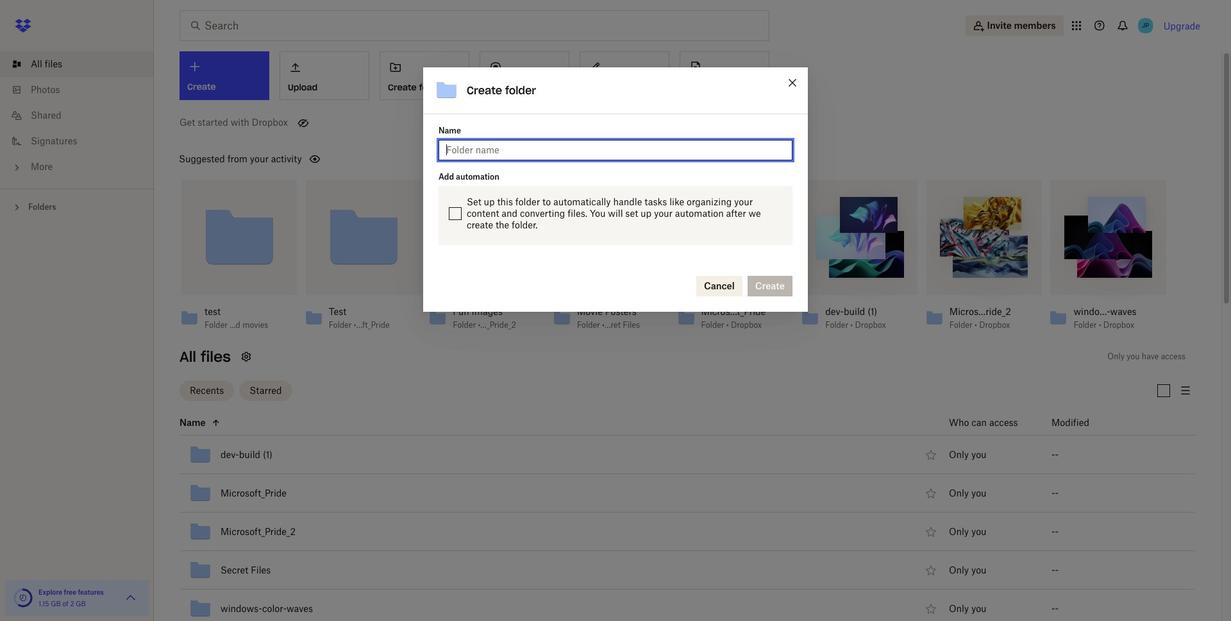 Task type: locate. For each thing, give the bounding box(es) containing it.
1 vertical spatial up
[[641, 208, 652, 219]]

name secret files, modified 11/21/2023 1:55 pm, element
[[180, 551, 1197, 590]]

dev- inside dev-build (1) folder • dropbox
[[826, 306, 844, 317]]

5 only you from the top
[[950, 603, 987, 614]]

dropbox for get started with dropbox
[[252, 117, 288, 127]]

4 folder from the left
[[577, 320, 600, 330]]

0 vertical spatial your
[[250, 153, 269, 164]]

• down dev-build (1) button on the right of page
[[851, 320, 854, 330]]

4 -- from the top
[[1052, 564, 1059, 575]]

1 vertical spatial files
[[201, 348, 231, 366]]

1 -- from the top
[[1052, 449, 1059, 460]]

1 folder • dropbox button from the left
[[702, 320, 766, 330]]

all files up photos on the top left of page
[[31, 58, 62, 69]]

add to starred image inside name secret files, modified 11/21/2023 1:55 pm, "element"
[[924, 562, 939, 578]]

quota usage element
[[13, 588, 33, 608]]

will
[[608, 208, 623, 219]]

only for windows-color-waves
[[950, 603, 970, 614]]

0 horizontal spatial files
[[45, 58, 62, 69]]

0 horizontal spatial gb
[[51, 600, 61, 608]]

(1)
[[868, 306, 878, 317], [263, 449, 273, 460]]

secret files
[[221, 564, 271, 575]]

4 • from the left
[[1100, 320, 1102, 330]]

only inside "name dev-build (1), modified 12/5/2023 2:18 pm," element
[[950, 449, 970, 460]]

None field
[[0, 0, 99, 14]]

• down windo…-waves button
[[1100, 320, 1102, 330]]

1 • from the left
[[727, 320, 729, 330]]

0 horizontal spatial up
[[484, 196, 495, 207]]

0 horizontal spatial name
[[180, 417, 206, 428]]

• down micros…t_pride "button"
[[727, 320, 729, 330]]

1 vertical spatial your
[[735, 196, 753, 207]]

1 horizontal spatial (1)
[[868, 306, 878, 317]]

explore
[[38, 588, 62, 596]]

(1) inside table
[[263, 449, 273, 460]]

windo…-waves folder • dropbox
[[1074, 306, 1137, 330]]

1 vertical spatial name
[[180, 417, 206, 428]]

2 gb from the left
[[76, 600, 86, 608]]

dropbox right with
[[252, 117, 288, 127]]

1 vertical spatial build
[[239, 449, 261, 460]]

create inside create folder button
[[388, 82, 417, 93]]

name microsoft_pride, modified 12/5/2023 2:15 pm, element
[[180, 474, 1197, 513]]

1 horizontal spatial dev-
[[826, 306, 844, 317]]

only inside name secret files, modified 11/21/2023 1:55 pm, "element"
[[950, 565, 970, 576]]

only you inside name microsoft_pride_2, modified 12/5/2023 2:20 pm, element
[[950, 526, 987, 537]]

build
[[844, 306, 866, 317], [239, 449, 261, 460]]

you inside name windows-color-waves, modified 12/5/2023 2:19 pm, element
[[972, 603, 987, 614]]

microsoft_pride link
[[221, 485, 287, 501]]

folder • dropbox button down micros…t_pride "button"
[[702, 320, 766, 330]]

you
[[590, 208, 606, 219]]

folder
[[205, 320, 228, 330], [329, 320, 352, 330], [453, 320, 476, 330], [577, 320, 600, 330], [702, 320, 725, 330], [826, 320, 849, 330], [950, 320, 973, 330], [1074, 320, 1097, 330]]

files right secret
[[251, 564, 271, 575]]

create inside create folder dialog
[[467, 84, 502, 97]]

0 horizontal spatial (1)
[[263, 449, 273, 460]]

we
[[749, 208, 761, 219]]

who can access
[[950, 417, 1019, 428]]

movie
[[577, 306, 603, 317]]

you for secret files
[[972, 565, 987, 576]]

folder • dropbox button down dev-build (1) button on the right of page
[[826, 320, 890, 330]]

add to starred image inside "name dev-build (1), modified 12/5/2023 2:18 pm," element
[[924, 447, 939, 462]]

test folder •…ft_pride
[[329, 306, 390, 330]]

2 horizontal spatial your
[[735, 196, 753, 207]]

your down tasks
[[654, 208, 673, 219]]

0 horizontal spatial dev-
[[221, 449, 239, 460]]

0 horizontal spatial create
[[388, 82, 417, 93]]

you for microsoft_pride
[[972, 488, 987, 499]]

only you button for files
[[950, 563, 987, 578]]

you inside "name dev-build (1), modified 12/5/2023 2:18 pm," element
[[972, 449, 987, 460]]

2 add to starred image from the top
[[924, 562, 939, 578]]

folder down micros…t_pride "button"
[[702, 320, 725, 330]]

automation
[[456, 172, 500, 181], [676, 208, 724, 219]]

5 folder from the left
[[702, 320, 725, 330]]

0 vertical spatial add to starred image
[[924, 447, 939, 462]]

1 add to starred image from the top
[[924, 524, 939, 539]]

•
[[727, 320, 729, 330], [851, 320, 854, 330], [975, 320, 978, 330], [1100, 320, 1102, 330]]

you inside name secret files, modified 11/21/2023 1:55 pm, "element"
[[972, 565, 987, 576]]

• inside micros…ride_2 folder • dropbox
[[975, 320, 978, 330]]

Name text field
[[447, 143, 785, 157]]

folder inside button
[[419, 82, 445, 93]]

build inside dev-build (1) folder • dropbox
[[844, 306, 866, 317]]

you for windows-color-waves
[[972, 603, 987, 614]]

0 vertical spatial dev-
[[826, 306, 844, 317]]

0 vertical spatial (1)
[[868, 306, 878, 317]]

list
[[0, 44, 154, 189]]

files up recents
[[201, 348, 231, 366]]

1 horizontal spatial your
[[654, 208, 673, 219]]

folder inside movie posters folder •…ret files
[[577, 320, 600, 330]]

1 horizontal spatial waves
[[1111, 306, 1137, 317]]

automation up 'set'
[[456, 172, 500, 181]]

only you button inside name microsoft_pride, modified 12/5/2023 2:15 pm, element
[[950, 486, 987, 501]]

folder • dropbox button for micros…t_pride
[[702, 320, 766, 330]]

0 vertical spatial files
[[623, 320, 640, 330]]

only you inside name windows-color-waves, modified 12/5/2023 2:19 pm, element
[[950, 603, 987, 614]]

4 only you button from the top
[[950, 563, 987, 578]]

only inside name microsoft_pride_2, modified 12/5/2023 2:20 pm, element
[[950, 526, 970, 537]]

1 vertical spatial files
[[251, 564, 271, 575]]

-- for color-
[[1052, 603, 1059, 614]]

• inside micros…t_pride folder • dropbox
[[727, 320, 729, 330]]

0 vertical spatial automation
[[456, 172, 500, 181]]

folder • dropbox button down the micros…ride_2 button
[[950, 320, 1014, 330]]

microsoft_pride_2 link
[[221, 524, 296, 539]]

folder …d movies button
[[205, 320, 269, 330]]

microsoft_pride
[[221, 487, 287, 498]]

access
[[1162, 352, 1186, 361], [990, 417, 1019, 428]]

8 folder from the left
[[1074, 320, 1097, 330]]

access right can
[[990, 417, 1019, 428]]

only inside name windows-color-waves, modified 12/5/2023 2:19 pm, element
[[950, 603, 970, 614]]

access right have
[[1162, 352, 1186, 361]]

files down posters
[[623, 320, 640, 330]]

1 horizontal spatial name
[[439, 126, 461, 135]]

only you for build
[[950, 449, 987, 460]]

all up photos on the top left of page
[[31, 58, 42, 69]]

starred
[[250, 385, 282, 396]]

table
[[162, 410, 1197, 621]]

who
[[950, 417, 970, 428]]

only you button inside "name dev-build (1), modified 12/5/2023 2:18 pm," element
[[950, 448, 987, 462]]

folder down dev-build (1) button on the right of page
[[826, 320, 849, 330]]

3 folder • dropbox button from the left
[[950, 320, 1014, 330]]

create folder dialog
[[423, 67, 808, 312]]

folder
[[419, 82, 445, 93], [506, 84, 536, 97], [516, 196, 540, 207]]

color-
[[262, 603, 287, 614]]

up right set in the top of the page
[[641, 208, 652, 219]]

1 horizontal spatial create
[[467, 84, 502, 97]]

3 only you button from the top
[[950, 525, 987, 539]]

dropbox down windo…-waves button
[[1104, 320, 1135, 330]]

secret
[[221, 564, 249, 575]]

3 -- from the top
[[1052, 526, 1059, 537]]

your up after
[[735, 196, 753, 207]]

dropbox inside dev-build (1) folder • dropbox
[[856, 320, 887, 330]]

1 horizontal spatial automation
[[676, 208, 724, 219]]

table containing name
[[162, 410, 1197, 621]]

micros…ride_2
[[950, 306, 1012, 317]]

folder down the 'test' at the left of the page
[[205, 320, 228, 330]]

gb right 2
[[76, 600, 86, 608]]

folder inside micros…ride_2 folder • dropbox
[[950, 320, 973, 330]]

add to starred image
[[924, 524, 939, 539], [924, 562, 939, 578], [924, 601, 939, 616]]

5 only you button from the top
[[950, 602, 987, 616]]

0 horizontal spatial create folder
[[388, 82, 445, 93]]

all files list item
[[0, 51, 154, 77]]

gb left the "of" in the left of the page
[[51, 600, 61, 608]]

waves right windows- at bottom
[[287, 603, 313, 614]]

your
[[250, 153, 269, 164], [735, 196, 753, 207], [654, 208, 673, 219]]

folder inside micros…t_pride folder • dropbox
[[702, 320, 725, 330]]

up up the content
[[484, 196, 495, 207]]

1 add to starred image from the top
[[924, 447, 939, 462]]

1 vertical spatial add to starred image
[[924, 562, 939, 578]]

-- inside name microsoft_pride_2, modified 12/5/2023 2:20 pm, element
[[1052, 526, 1059, 537]]

• down micros…ride_2
[[975, 320, 978, 330]]

0 horizontal spatial automation
[[456, 172, 500, 181]]

7 folder from the left
[[950, 320, 973, 330]]

folder • dropbox button for windo…-
[[1074, 320, 1139, 330]]

name down recents button
[[180, 417, 206, 428]]

add to starred image
[[924, 447, 939, 462], [924, 485, 939, 501]]

cancel button
[[697, 276, 743, 296]]

0 vertical spatial name
[[439, 126, 461, 135]]

0 vertical spatial waves
[[1111, 306, 1137, 317]]

dropbox down the micros…ride_2 button
[[980, 320, 1011, 330]]

dropbox inside micros…ride_2 folder • dropbox
[[980, 320, 1011, 330]]

folder down "fun"
[[453, 320, 476, 330]]

cancel
[[704, 280, 735, 291]]

folder down test
[[329, 320, 352, 330]]

0 vertical spatial add to starred image
[[924, 524, 939, 539]]

dropbox inside micros…t_pride folder • dropbox
[[731, 320, 762, 330]]

3 only you from the top
[[950, 526, 987, 537]]

add to starred image for dev-build (1)
[[924, 447, 939, 462]]

your right from
[[250, 153, 269, 164]]

folder down micros…ride_2
[[950, 320, 973, 330]]

add to starred image inside name microsoft_pride, modified 12/5/2023 2:15 pm, element
[[924, 485, 939, 501]]

dev- inside "name dev-build (1), modified 12/5/2023 2:18 pm," element
[[221, 449, 239, 460]]

windows-color-waves link
[[221, 601, 313, 616]]

only you for files
[[950, 565, 987, 576]]

1 only you from the top
[[950, 449, 987, 460]]

you inside name microsoft_pride_2, modified 12/5/2023 2:20 pm, element
[[972, 526, 987, 537]]

6 folder from the left
[[826, 320, 849, 330]]

dropbox inside windo…-waves folder • dropbox
[[1104, 320, 1135, 330]]

folder down windo…-
[[1074, 320, 1097, 330]]

shared link
[[10, 103, 154, 128]]

0 vertical spatial build
[[844, 306, 866, 317]]

5 -- from the top
[[1052, 603, 1059, 614]]

dev- for dev-build (1) folder • dropbox
[[826, 306, 844, 317]]

1 vertical spatial all files
[[180, 348, 231, 366]]

2 folder from the left
[[329, 320, 352, 330]]

0 vertical spatial all files
[[31, 58, 62, 69]]

0 horizontal spatial all files
[[31, 58, 62, 69]]

1 vertical spatial waves
[[287, 603, 313, 614]]

dev-
[[826, 306, 844, 317], [221, 449, 239, 460]]

dropbox down micros…t_pride "button"
[[731, 320, 762, 330]]

1 gb from the left
[[51, 600, 61, 608]]

this
[[498, 196, 513, 207]]

record button
[[480, 51, 570, 100]]

can
[[972, 417, 988, 428]]

1 horizontal spatial up
[[641, 208, 652, 219]]

(1) for dev-build (1)
[[263, 449, 273, 460]]

1.15
[[38, 600, 49, 608]]

converting
[[520, 208, 566, 219]]

only inside name microsoft_pride, modified 12/5/2023 2:15 pm, element
[[950, 488, 970, 499]]

-- inside name windows-color-waves, modified 12/5/2023 2:19 pm, element
[[1052, 603, 1059, 614]]

suggested
[[179, 153, 225, 164]]

only you button inside name microsoft_pride_2, modified 12/5/2023 2:20 pm, element
[[950, 525, 987, 539]]

name up add
[[439, 126, 461, 135]]

0 vertical spatial all
[[31, 58, 42, 69]]

0 vertical spatial access
[[1162, 352, 1186, 361]]

(1) for dev-build (1) folder • dropbox
[[868, 306, 878, 317]]

-- inside "name dev-build (1), modified 12/5/2023 2:18 pm," element
[[1052, 449, 1059, 460]]

2 -- from the top
[[1052, 487, 1059, 498]]

1 only you button from the top
[[950, 448, 987, 462]]

1 vertical spatial automation
[[676, 208, 724, 219]]

from
[[228, 153, 248, 164]]

set up this folder to automatically handle tasks like organizing your content and converting files. you will set up your automation after we create the folder.
[[467, 196, 761, 230]]

only you inside name secret files, modified 11/21/2023 1:55 pm, "element"
[[950, 565, 987, 576]]

2 vertical spatial your
[[654, 208, 673, 219]]

and
[[502, 208, 518, 219]]

2 add to starred image from the top
[[924, 485, 939, 501]]

more image
[[10, 161, 23, 174]]

create folder
[[388, 82, 445, 93], [467, 84, 536, 97]]

handle
[[614, 196, 643, 207]]

only for microsoft_pride_2
[[950, 526, 970, 537]]

all
[[31, 58, 42, 69], [180, 348, 196, 366]]

add
[[439, 172, 454, 181]]

files
[[45, 58, 62, 69], [201, 348, 231, 366]]

1 vertical spatial all
[[180, 348, 196, 366]]

1 horizontal spatial create folder
[[467, 84, 536, 97]]

1 vertical spatial add to starred image
[[924, 485, 939, 501]]

photos
[[31, 84, 60, 95]]

fun images button
[[453, 306, 517, 318]]

1 vertical spatial (1)
[[263, 449, 273, 460]]

content
[[467, 208, 500, 219]]

more
[[31, 161, 53, 172]]

2 folder • dropbox button from the left
[[826, 320, 890, 330]]

1 vertical spatial access
[[990, 417, 1019, 428]]

waves up only you have access
[[1111, 306, 1137, 317]]

0 horizontal spatial build
[[239, 449, 261, 460]]

dropbox down dev-build (1) button on the right of page
[[856, 320, 887, 330]]

files up photos on the top left of page
[[45, 58, 62, 69]]

only you button for color-
[[950, 602, 987, 616]]

dropbox for micros…ride_2 folder • dropbox
[[980, 320, 1011, 330]]

1 horizontal spatial build
[[844, 306, 866, 317]]

get started with dropbox
[[180, 117, 288, 127]]

name
[[439, 126, 461, 135], [180, 417, 206, 428]]

1 horizontal spatial gb
[[76, 600, 86, 608]]

0 horizontal spatial all
[[31, 58, 42, 69]]

0 horizontal spatial access
[[990, 417, 1019, 428]]

only you button inside name windows-color-waves, modified 12/5/2023 2:19 pm, element
[[950, 602, 987, 616]]

3 folder from the left
[[453, 320, 476, 330]]

explore free features 1.15 gb of 2 gb
[[38, 588, 104, 608]]

automation down organizing
[[676, 208, 724, 219]]

set
[[467, 196, 482, 207]]

0 horizontal spatial waves
[[287, 603, 313, 614]]

only you button inside name secret files, modified 11/21/2023 1:55 pm, "element"
[[950, 563, 987, 578]]

-- inside name secret files, modified 11/21/2023 1:55 pm, "element"
[[1052, 564, 1059, 575]]

only you inside "name dev-build (1), modified 12/5/2023 2:18 pm," element
[[950, 449, 987, 460]]

you inside name microsoft_pride, modified 12/5/2023 2:15 pm, element
[[972, 488, 987, 499]]

gb
[[51, 600, 61, 608], [76, 600, 86, 608]]

shared
[[31, 110, 61, 121]]

add to starred image for microsoft_pride
[[924, 485, 939, 501]]

2 only you button from the top
[[950, 486, 987, 501]]

1 horizontal spatial files
[[623, 320, 640, 330]]

4 folder • dropbox button from the left
[[1074, 320, 1139, 330]]

name microsoft_pride_2, modified 12/5/2023 2:20 pm, element
[[180, 513, 1197, 551]]

2 • from the left
[[851, 320, 854, 330]]

3 • from the left
[[975, 320, 978, 330]]

add to starred image inside name windows-color-waves, modified 12/5/2023 2:19 pm, element
[[924, 601, 939, 616]]

you
[[1128, 352, 1141, 361], [972, 449, 987, 460], [972, 488, 987, 499], [972, 526, 987, 537], [972, 565, 987, 576], [972, 603, 987, 614]]

1 horizontal spatial all
[[180, 348, 196, 366]]

folder • dropbox button down windo…-waves button
[[1074, 320, 1139, 330]]

1 folder from the left
[[205, 320, 228, 330]]

-
[[1052, 449, 1056, 460], [1056, 449, 1059, 460], [1052, 487, 1056, 498], [1056, 487, 1059, 498], [1052, 526, 1056, 537], [1056, 526, 1059, 537], [1052, 564, 1056, 575], [1056, 564, 1059, 575], [1052, 603, 1056, 614], [1056, 603, 1059, 614]]

1 vertical spatial dev-
[[221, 449, 239, 460]]

3 add to starred image from the top
[[924, 601, 939, 616]]

all up recents
[[180, 348, 196, 366]]

started
[[198, 117, 228, 127]]

folder down the movie
[[577, 320, 600, 330]]

test
[[205, 306, 221, 317]]

files
[[623, 320, 640, 330], [251, 564, 271, 575]]

have
[[1143, 352, 1160, 361]]

0 vertical spatial files
[[45, 58, 62, 69]]

folder inside fun images folder •…_pride_2
[[453, 320, 476, 330]]

dev-build (1)
[[221, 449, 273, 460]]

0 horizontal spatial files
[[251, 564, 271, 575]]

windo…-waves button
[[1074, 306, 1139, 318]]

all files up recents
[[180, 348, 231, 366]]

2 vertical spatial add to starred image
[[924, 601, 939, 616]]

movies
[[243, 320, 268, 330]]

add to starred image for color-
[[924, 601, 939, 616]]

4 only you from the top
[[950, 565, 987, 576]]

(1) inside dev-build (1) folder • dropbox
[[868, 306, 878, 317]]

2 only you from the top
[[950, 488, 987, 499]]



Task type: vqa. For each thing, say whether or not it's contained in the screenshot.
Large
no



Task type: describe. For each thing, give the bounding box(es) containing it.
organizing
[[687, 196, 732, 207]]

create folder inside create folder button
[[388, 82, 445, 93]]

only you button for build
[[950, 448, 987, 462]]

microsoft_pride_2
[[221, 526, 296, 537]]

movie posters folder •…ret files
[[577, 306, 640, 330]]

micros…ride_2 button
[[950, 306, 1014, 318]]

signatures
[[31, 135, 77, 146]]

only you for color-
[[950, 603, 987, 614]]

add automation
[[439, 172, 500, 181]]

only for secret files
[[950, 565, 970, 576]]

folder inside test folder …d movies
[[205, 320, 228, 330]]

-- inside name microsoft_pride, modified 12/5/2023 2:15 pm, element
[[1052, 487, 1059, 498]]

• inside windo…-waves folder • dropbox
[[1100, 320, 1102, 330]]

folder inside dev-build (1) folder • dropbox
[[826, 320, 849, 330]]

2
[[70, 600, 74, 608]]

0 horizontal spatial your
[[250, 153, 269, 164]]

with
[[231, 117, 249, 127]]

features
[[78, 588, 104, 596]]

files inside list item
[[45, 58, 62, 69]]

name inside create folder dialog
[[439, 126, 461, 135]]

posters
[[605, 306, 637, 317]]

0 vertical spatial up
[[484, 196, 495, 207]]

-- for build
[[1052, 449, 1059, 460]]

create folder inside create folder dialog
[[467, 84, 536, 97]]

files inside "element"
[[251, 564, 271, 575]]

folder • dropbox button for dev-
[[826, 320, 890, 330]]

record
[[488, 82, 519, 93]]

dev-build (1) button
[[826, 306, 890, 318]]

waves inside windo…-waves folder • dropbox
[[1111, 306, 1137, 317]]

only you inside name microsoft_pride, modified 12/5/2023 2:15 pm, element
[[950, 488, 987, 499]]

•…ft_pride
[[354, 320, 390, 330]]

movie posters button
[[577, 306, 642, 318]]

windows-color-waves
[[221, 603, 313, 614]]

files inside movie posters folder •…ret files
[[623, 320, 640, 330]]

dropbox image
[[10, 13, 36, 38]]

dev-build (1) folder • dropbox
[[826, 306, 887, 330]]

list containing all files
[[0, 44, 154, 189]]

windows-
[[221, 603, 262, 614]]

all files link
[[10, 51, 154, 77]]

•…_pride_2
[[478, 320, 516, 330]]

all inside list item
[[31, 58, 42, 69]]

name dev-build (1), modified 12/5/2023 2:18 pm, element
[[180, 436, 1197, 474]]

…d
[[230, 320, 241, 330]]

folder inside "set up this folder to automatically handle tasks like organizing your content and converting files. you will set up your automation after we create the folder."
[[516, 196, 540, 207]]

micros…t_pride button
[[702, 306, 766, 318]]

• inside dev-build (1) folder • dropbox
[[851, 320, 854, 330]]

automatically
[[554, 196, 611, 207]]

dev-build (1) link
[[221, 447, 273, 462]]

dev- for dev-build (1)
[[221, 449, 239, 460]]

set
[[626, 208, 639, 219]]

secret files link
[[221, 562, 271, 578]]

you for microsoft_pride_2
[[972, 526, 987, 537]]

folder • dropbox button for micros…ride_2
[[950, 320, 1014, 330]]

folder inside "test folder •…ft_pride"
[[329, 320, 352, 330]]

modified
[[1052, 417, 1090, 428]]

name button
[[180, 415, 918, 430]]

signatures link
[[10, 128, 154, 154]]

automation inside "set up this folder to automatically handle tasks like organizing your content and converting files. you will set up your automation after we create the folder."
[[676, 208, 724, 219]]

files.
[[568, 208, 588, 219]]

micros…ride_2 folder • dropbox
[[950, 306, 1012, 330]]

folder inside windo…-waves folder • dropbox
[[1074, 320, 1097, 330]]

build for dev-build (1) folder • dropbox
[[844, 306, 866, 317]]

after
[[727, 208, 747, 219]]

upgrade
[[1164, 20, 1201, 31]]

fun
[[453, 306, 470, 317]]

name inside name 'button'
[[180, 417, 206, 428]]

1 horizontal spatial files
[[201, 348, 231, 366]]

name windows-color-waves, modified 12/5/2023 2:19 pm, element
[[180, 590, 1197, 621]]

only you have access
[[1108, 352, 1186, 361]]

-- for files
[[1052, 564, 1059, 575]]

folder •…_pride_2 button
[[453, 320, 517, 330]]

only for dev-build (1)
[[950, 449, 970, 460]]

upgrade link
[[1164, 20, 1201, 31]]

1 horizontal spatial all files
[[180, 348, 231, 366]]

micros…t_pride folder • dropbox
[[702, 306, 766, 330]]

micros…t_pride
[[702, 306, 766, 317]]

folders button
[[0, 197, 154, 216]]

test folder …d movies
[[205, 306, 268, 330]]

dropbox for micros…t_pride folder • dropbox
[[731, 320, 762, 330]]

get
[[180, 117, 195, 127]]

build for dev-build (1)
[[239, 449, 261, 460]]

windo…-
[[1074, 306, 1111, 317]]

like
[[670, 196, 685, 207]]

modified button
[[1052, 415, 1124, 430]]

waves inside windows-color-waves link
[[287, 603, 313, 614]]

1 horizontal spatial access
[[1162, 352, 1186, 361]]

you for dev-build (1)
[[972, 449, 987, 460]]

folder •…ret files button
[[577, 320, 642, 330]]

•…ret
[[603, 320, 621, 330]]

test button
[[329, 306, 393, 318]]

all files inside list item
[[31, 58, 62, 69]]

fun images folder •…_pride_2
[[453, 306, 516, 330]]

folders
[[28, 202, 56, 212]]

add to starred image for files
[[924, 562, 939, 578]]

folder.
[[512, 219, 538, 230]]

to
[[543, 196, 551, 207]]

activity
[[271, 153, 302, 164]]

the
[[496, 219, 510, 230]]

add to starred image inside name microsoft_pride_2, modified 12/5/2023 2:20 pm, element
[[924, 524, 939, 539]]

tasks
[[645, 196, 668, 207]]

photos link
[[10, 77, 154, 103]]

recents
[[190, 385, 224, 396]]

test
[[329, 306, 347, 317]]

create
[[467, 219, 494, 230]]

starred button
[[239, 380, 292, 401]]

only for microsoft_pride
[[950, 488, 970, 499]]

folder •…ft_pride button
[[329, 320, 393, 330]]



